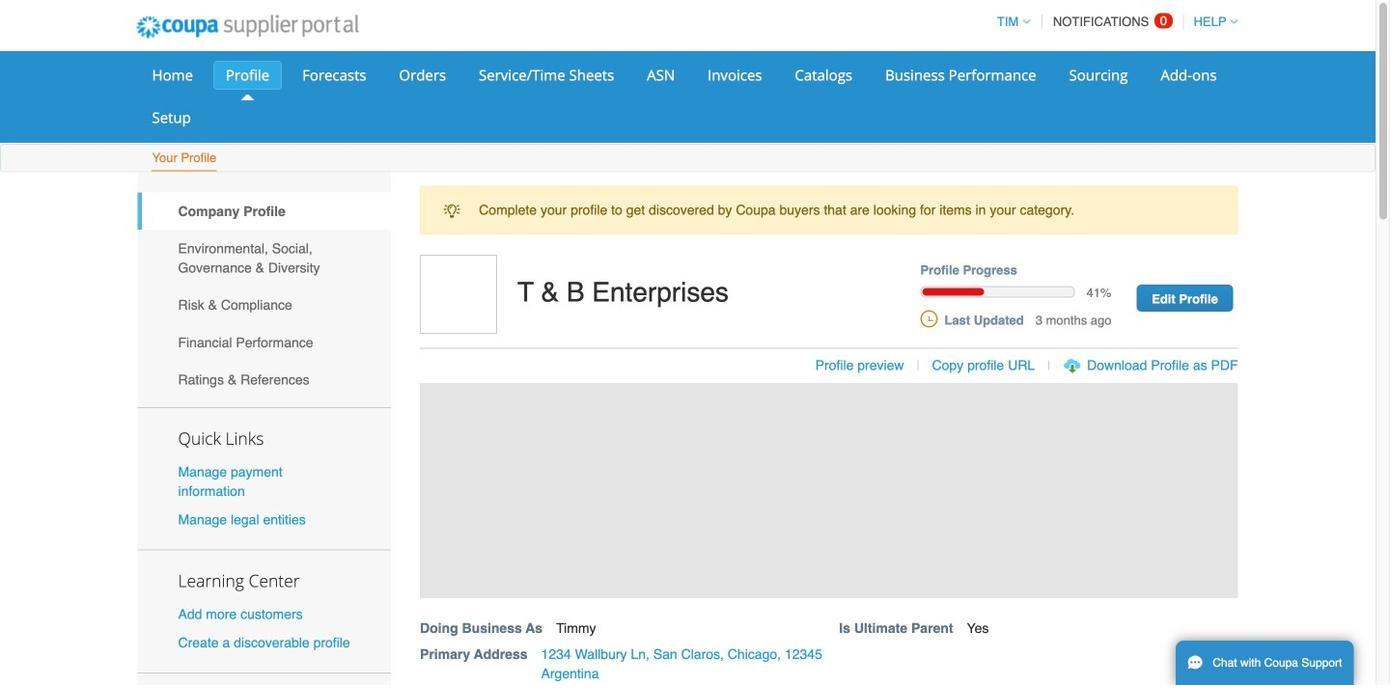 Task type: describe. For each thing, give the bounding box(es) containing it.
coupa supplier portal image
[[123, 3, 372, 51]]

t & b enterprises image
[[420, 255, 497, 334]]

background image
[[420, 383, 1238, 599]]



Task type: locate. For each thing, give the bounding box(es) containing it.
banner
[[413, 255, 1258, 685]]

navigation
[[988, 3, 1238, 41]]

alert
[[420, 186, 1238, 235]]



Task type: vqa. For each thing, say whether or not it's contained in the screenshot.
the and
no



